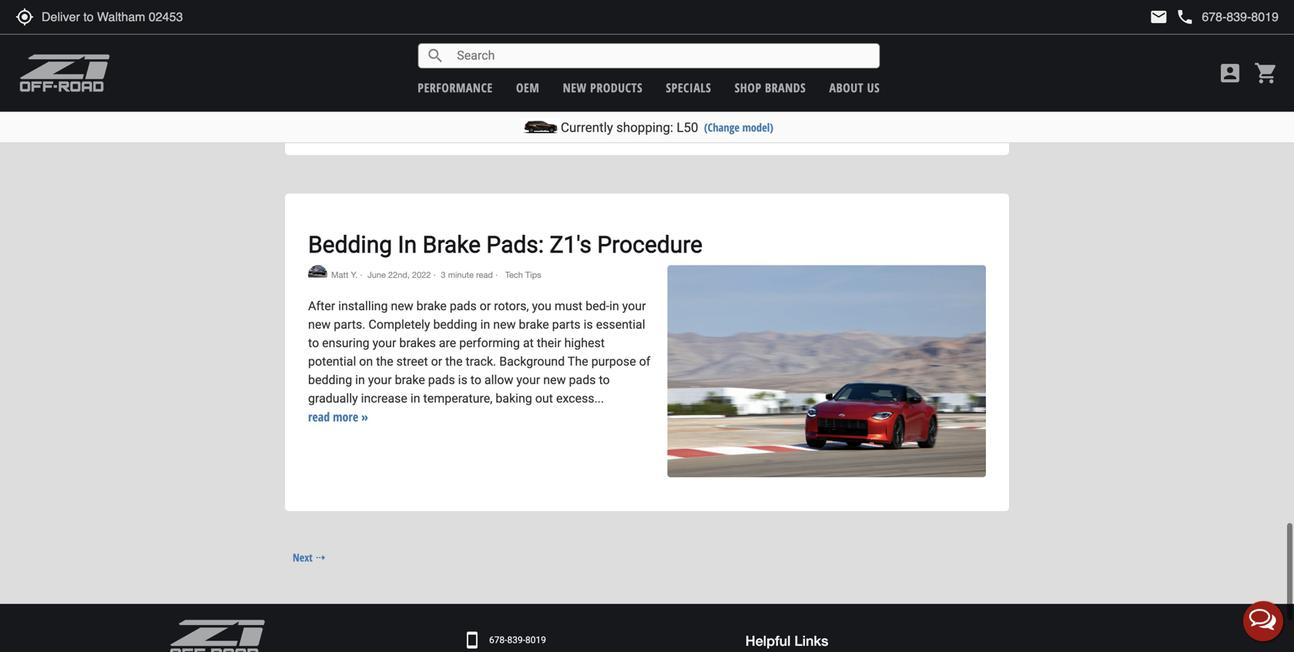 Task type: describe. For each thing, give the bounding box(es) containing it.
3 minute read
[[441, 270, 493, 280]]

in up 'essential'
[[610, 299, 619, 314]]

baking
[[496, 392, 532, 406]]

background
[[500, 355, 565, 369]]

tips
[[526, 270, 542, 280]]

ensuring
[[322, 336, 370, 351]]

read inside after installing new brake pads or rotors, you must bed-in your new parts. completely bedding in new brake parts is essential to ensuring your brakes are performing at their highest potential on the street or the track. background the purpose of bedding in your brake pads is to allow your new pads to gradually increase in temperature, baking out excess... read more »
[[308, 409, 330, 425]]

street
[[397, 355, 428, 369]]

2 horizontal spatial read
[[476, 270, 493, 280]]

june
[[368, 270, 386, 280]]

highest
[[565, 336, 605, 351]]

shop brands link
[[735, 79, 806, 96]]

in right increase
[[411, 392, 420, 406]]

pads down minute
[[450, 299, 477, 314]]

3
[[441, 270, 446, 280]]

out
[[535, 392, 553, 406]]

parts.
[[334, 318, 366, 332]]

2 the from the left
[[445, 355, 463, 369]]

shopping_cart link
[[1251, 61, 1279, 86]]

in
[[398, 231, 417, 259]]

performance link
[[418, 79, 493, 96]]

track.
[[466, 355, 496, 369]]

678-839-8019 link
[[489, 634, 546, 648]]

completely
[[369, 318, 430, 332]]

account_box
[[1218, 61, 1243, 86]]

z1 motorsports logo image
[[19, 54, 111, 92]]

1 horizontal spatial read
[[452, 34, 473, 50]]

smartphone
[[463, 632, 482, 650]]

about us
[[830, 79, 880, 96]]

at
[[523, 336, 534, 351]]

0 horizontal spatial read more » link
[[308, 409, 368, 425]]

account_box link
[[1215, 61, 1247, 86]]

allow
[[485, 373, 514, 388]]

my_location
[[15, 8, 34, 26]]

matt y. image
[[308, 266, 328, 278]]

about
[[830, 79, 864, 96]]

Search search field
[[445, 44, 880, 68]]

(change model) link
[[704, 120, 774, 135]]

mail link
[[1150, 8, 1169, 26]]

shop brands
[[735, 79, 806, 96]]

on
[[359, 355, 373, 369]]

shop
[[735, 79, 762, 96]]

new up completely
[[391, 299, 414, 314]]

read more »
[[452, 34, 512, 50]]

mail phone
[[1150, 8, 1195, 26]]

model)
[[743, 120, 774, 135]]

new down after
[[308, 318, 331, 332]]

brands
[[765, 79, 806, 96]]

1 horizontal spatial is
[[584, 318, 593, 332]]

pads up the excess...
[[569, 373, 596, 388]]

why z car meets are the best || a 2022 zcon story image
[[668, 0, 986, 121]]

bedding in brake pads: z1's procedure
[[308, 231, 703, 259]]

your down the background
[[517, 373, 540, 388]]

oem link
[[516, 79, 540, 96]]

839-
[[507, 636, 526, 646]]

bedding
[[308, 231, 392, 259]]

1 vertical spatial is
[[458, 373, 468, 388]]

tech tips
[[503, 270, 542, 280]]

0 horizontal spatial to
[[308, 336, 319, 351]]

678-
[[489, 636, 507, 646]]

june 22nd, 2022
[[368, 270, 431, 280]]

pads up temperature,
[[428, 373, 455, 388]]

your up increase
[[368, 373, 392, 388]]

links
[[795, 633, 829, 650]]

y.
[[351, 270, 358, 280]]

parts
[[552, 318, 581, 332]]

bed-
[[586, 299, 610, 314]]

of
[[639, 355, 651, 369]]

1 vertical spatial bedding
[[308, 373, 352, 388]]

pads:
[[487, 231, 544, 259]]

phone
[[1176, 8, 1195, 26]]

⇢
[[315, 551, 326, 565]]

performance
[[418, 79, 493, 96]]

procedure
[[598, 231, 703, 259]]

must
[[555, 299, 583, 314]]

specials link
[[666, 79, 712, 96]]

matt y.
[[331, 270, 358, 280]]

brake
[[423, 231, 481, 259]]

after
[[308, 299, 335, 314]]

» inside after installing new brake pads or rotors, you must bed-in your new parts. completely bedding in new brake parts is essential to ensuring your brakes are performing at their highest potential on the street or the track. background the purpose of bedding in your brake pads is to allow your new pads to gradually increase in temperature, baking out excess... read more »
[[362, 409, 368, 425]]

phone link
[[1176, 8, 1279, 26]]

specials
[[666, 79, 712, 96]]

1 horizontal spatial »
[[505, 34, 512, 50]]



Task type: locate. For each thing, give the bounding box(es) containing it.
bedding down potential
[[308, 373, 352, 388]]

your down completely
[[373, 336, 396, 351]]

1 vertical spatial read
[[476, 270, 493, 280]]

us
[[867, 79, 880, 96]]

bedding in brake pads: z1's procedure link
[[308, 231, 703, 259]]

1 vertical spatial more
[[333, 409, 358, 425]]

the
[[376, 355, 394, 369], [445, 355, 463, 369]]

1 horizontal spatial or
[[480, 299, 491, 314]]

2 vertical spatial read
[[308, 409, 330, 425]]

minute
[[448, 270, 474, 280]]

about us link
[[830, 79, 880, 96]]

or left 'rotors,'
[[480, 299, 491, 314]]

1 horizontal spatial more
[[476, 34, 502, 50]]

smartphone 678-839-8019
[[463, 632, 546, 650]]

1 the from the left
[[376, 355, 394, 369]]

shopping:
[[617, 120, 674, 135]]

bedding in brake pads: z1's procedure image
[[668, 266, 986, 478]]

in up performing
[[481, 318, 490, 332]]

0 horizontal spatial or
[[431, 355, 442, 369]]

tech
[[505, 270, 523, 280]]

0 horizontal spatial the
[[376, 355, 394, 369]]

gradually
[[308, 392, 358, 406]]

excess...
[[556, 392, 604, 406]]

the down the are
[[445, 355, 463, 369]]

is up highest
[[584, 318, 593, 332]]

or down the are
[[431, 355, 442, 369]]

l50
[[677, 120, 699, 135]]

to down "track."
[[471, 373, 482, 388]]

currently shopping: l50 (change model)
[[561, 120, 774, 135]]

more inside after installing new brake pads or rotors, you must bed-in your new parts. completely bedding in new brake parts is essential to ensuring your brakes are performing at their highest potential on the street or the track. background the purpose of bedding in your brake pads is to allow your new pads to gradually increase in temperature, baking out excess... read more »
[[333, 409, 358, 425]]

are
[[439, 336, 456, 351]]

the right on
[[376, 355, 394, 369]]

is
[[584, 318, 593, 332], [458, 373, 468, 388]]

brake
[[417, 299, 447, 314], [519, 318, 549, 332], [395, 373, 425, 388]]

1 horizontal spatial to
[[471, 373, 482, 388]]

more right search
[[476, 34, 502, 50]]

1 horizontal spatial the
[[445, 355, 463, 369]]

2022
[[412, 270, 431, 280]]

0 horizontal spatial is
[[458, 373, 468, 388]]

new products
[[563, 79, 643, 96]]

»
[[505, 34, 512, 50], [362, 409, 368, 425]]

or
[[480, 299, 491, 314], [431, 355, 442, 369]]

installing
[[338, 299, 388, 314]]

read more » link
[[452, 34, 512, 50], [308, 409, 368, 425]]

brake down street
[[395, 373, 425, 388]]

brakes
[[399, 336, 436, 351]]

0 horizontal spatial »
[[362, 409, 368, 425]]

more
[[476, 34, 502, 50], [333, 409, 358, 425]]

1 vertical spatial read more » link
[[308, 409, 368, 425]]

potential
[[308, 355, 356, 369]]

products
[[590, 79, 643, 96]]

22nd,
[[388, 270, 410, 280]]

brake down the 2022
[[417, 299, 447, 314]]

new products link
[[563, 79, 643, 96]]

increase
[[361, 392, 408, 406]]

temperature,
[[423, 392, 493, 406]]

z1's
[[550, 231, 592, 259]]

0 horizontal spatial read
[[308, 409, 330, 425]]

bedding up the are
[[433, 318, 477, 332]]

1 horizontal spatial bedding
[[433, 318, 477, 332]]

(change
[[704, 120, 740, 135]]

read right minute
[[476, 270, 493, 280]]

to up potential
[[308, 336, 319, 351]]

1 horizontal spatial read more » link
[[452, 34, 512, 50]]

0 vertical spatial bedding
[[433, 318, 477, 332]]

your up 'essential'
[[623, 299, 646, 314]]

0 vertical spatial or
[[480, 299, 491, 314]]

0 horizontal spatial bedding
[[308, 373, 352, 388]]

mail
[[1150, 8, 1169, 26]]

1 vertical spatial or
[[431, 355, 442, 369]]

next ⇢
[[293, 551, 326, 565]]

next
[[293, 551, 313, 565]]

8019
[[526, 636, 546, 646]]

brake up at
[[519, 318, 549, 332]]

in
[[610, 299, 619, 314], [481, 318, 490, 332], [355, 373, 365, 388], [411, 392, 420, 406]]

read down gradually
[[308, 409, 330, 425]]

0 vertical spatial read more » link
[[452, 34, 512, 50]]

search
[[426, 47, 445, 65]]

purpose
[[592, 355, 636, 369]]

after installing new brake pads or rotors, you must bed-in your new parts. completely bedding in new brake parts is essential to ensuring your brakes are performing at their highest potential on the street or the track. background the purpose of bedding in your brake pads is to allow your new pads to gradually increase in temperature, baking out excess... read more »
[[308, 299, 651, 425]]

you
[[532, 299, 552, 314]]

read right search
[[452, 34, 473, 50]]

new left products
[[563, 79, 587, 96]]

read more » link down gradually
[[308, 409, 368, 425]]

0 vertical spatial is
[[584, 318, 593, 332]]

helpful links
[[746, 633, 829, 650]]

2 vertical spatial brake
[[395, 373, 425, 388]]

1 vertical spatial »
[[362, 409, 368, 425]]

oem
[[516, 79, 540, 96]]

0 vertical spatial read
[[452, 34, 473, 50]]

matt
[[331, 270, 349, 280]]

in down on
[[355, 373, 365, 388]]

to
[[308, 336, 319, 351], [471, 373, 482, 388], [599, 373, 610, 388]]

helpful
[[746, 633, 791, 650]]

to down purpose at the bottom left
[[599, 373, 610, 388]]

1 vertical spatial brake
[[519, 318, 549, 332]]

performing
[[459, 336, 520, 351]]

essential
[[596, 318, 646, 332]]

read more » link right search
[[452, 34, 512, 50]]

0 horizontal spatial more
[[333, 409, 358, 425]]

0 vertical spatial brake
[[417, 299, 447, 314]]

read
[[452, 34, 473, 50], [476, 270, 493, 280], [308, 409, 330, 425]]

rotors,
[[494, 299, 529, 314]]

is up temperature,
[[458, 373, 468, 388]]

next ⇢ link
[[285, 547, 334, 569]]

0 vertical spatial more
[[476, 34, 502, 50]]

2 horizontal spatial to
[[599, 373, 610, 388]]

currently
[[561, 120, 613, 135]]

new down 'rotors,'
[[493, 318, 516, 332]]

new up out
[[544, 373, 566, 388]]

their
[[537, 336, 562, 351]]

z1 company logo image
[[170, 620, 266, 653]]

more down gradually
[[333, 409, 358, 425]]

shopping_cart
[[1255, 61, 1279, 86]]

0 vertical spatial »
[[505, 34, 512, 50]]



Task type: vqa. For each thing, say whether or not it's contained in the screenshot.
the leftmost »
yes



